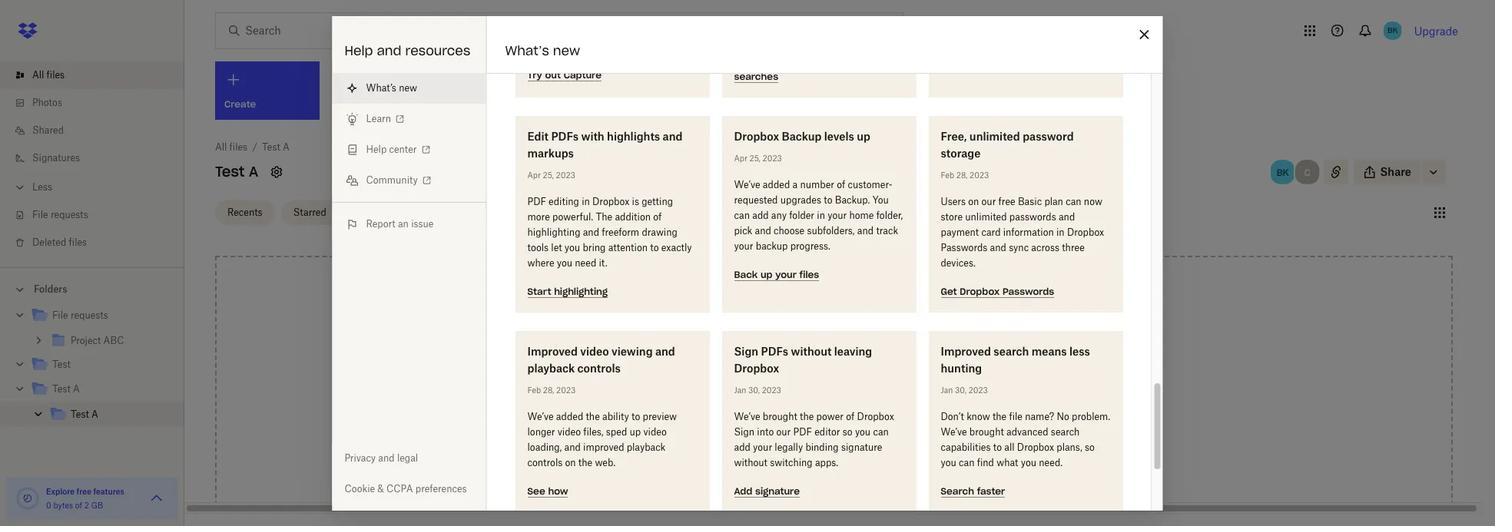 Task type: vqa. For each thing, say whether or not it's contained in the screenshot.


Task type: locate. For each thing, give the bounding box(es) containing it.
unlimited inside the users on our free basic plan can now store unlimited passwords and payment card information in dropbox passwords and sync across three devices.
[[965, 211, 1007, 223]]

the inside don't know the file name? no problem. we've brought advanced search capabilities to all dropbox plans, so you can find what you need.
[[993, 411, 1007, 422]]

1 horizontal spatial learn
[[734, 53, 761, 65]]

folder
[[493, 98, 521, 110], [789, 209, 814, 221]]

list containing all files
[[0, 52, 184, 267]]

signature inside we've brought the power of dropbox sign into our pdf editor so you can add your legally binding signature without switching apps.
[[841, 442, 882, 453]]

controls down loading,
[[527, 457, 562, 468]]

don't know the file name? no problem. we've brought advanced search capabilities to all dropbox plans, so you can find what you need.
[[941, 411, 1110, 468]]

1 vertical spatial help
[[366, 143, 387, 155]]

learn up searches
[[734, 53, 761, 65]]

back
[[734, 269, 758, 280]]

an
[[398, 218, 409, 229]]

on inside the users on our free basic plan can now store unlimited passwords and payment card information in dropbox passwords and sync across three devices.
[[968, 196, 979, 207]]

dropbox inside we've brought the power of dropbox sign into our pdf editor so you can add your legally binding signature without switching apps.
[[857, 411, 894, 422]]

added up loading,
[[556, 411, 583, 422]]

all files list item
[[0, 61, 184, 89]]

apr 25, 2023 for dropbox backup levels up
[[734, 153, 782, 163]]

the up use
[[800, 411, 814, 422]]

0 vertical spatial help
[[345, 43, 373, 58]]

free up '2'
[[77, 487, 91, 497]]

0 horizontal spatial feb 28, 2023
[[527, 385, 576, 395]]

signature down 'upload' in the bottom of the page
[[841, 442, 882, 453]]

switching
[[770, 457, 813, 468]]

file right "about"
[[851, 53, 865, 65]]

to inside the drop files here to upload, or use the 'upload' button
[[848, 408, 859, 421]]

1 horizontal spatial search
[[1051, 426, 1080, 438]]

files down progress.
[[799, 269, 819, 280]]

all for all files
[[32, 69, 44, 81]]

2 vertical spatial up
[[630, 426, 641, 438]]

0 vertical spatial requests
[[51, 209, 88, 221]]

1 horizontal spatial feb
[[941, 170, 954, 179]]

and down card
[[990, 242, 1006, 253]]

0 vertical spatial 28,
[[956, 170, 968, 179]]

0 vertical spatial 25,
[[749, 153, 760, 163]]

pdfs inside sign pdfs without leaving dropbox
[[761, 345, 788, 358]]

markups
[[527, 146, 574, 159]]

2 improved from the left
[[941, 345, 991, 358]]

0 vertical spatial all
[[32, 69, 44, 81]]

try out capture
[[527, 69, 601, 80]]

0 horizontal spatial 28,
[[543, 385, 554, 395]]

1 horizontal spatial pdfs
[[761, 345, 788, 358]]

file
[[32, 209, 48, 221], [52, 310, 68, 321]]

up inside we've added the ability to preview longer video files, sped up video loading, and improved playback controls on the web.
[[630, 426, 641, 438]]

in up three
[[1056, 226, 1065, 238]]

all for all files / test a
[[215, 141, 227, 153]]

signature up more
[[755, 485, 800, 497]]

information
[[1003, 226, 1054, 238]]

up right the sped
[[630, 426, 641, 438]]

folder right the create
[[493, 98, 521, 110]]

1 jan 30, 2023 from the left
[[734, 385, 781, 395]]

0 vertical spatial our
[[982, 196, 996, 207]]

we've added the ability to preview longer video files, sped up video loading, and improved playback controls on the web.
[[527, 411, 677, 468]]

can down capabilities
[[959, 457, 975, 468]]

2023 down storage
[[970, 170, 989, 179]]

add inside 'we've added a number of customer- requested upgrades to backup. you can add any folder in your home folder, pick and choose subfolders, and track your backup progress.'
[[752, 209, 769, 221]]

file requests down folders button
[[52, 310, 108, 321]]

playback down the sped
[[627, 442, 665, 453]]

1 horizontal spatial 25,
[[749, 153, 760, 163]]

feb 28, 2023 up longer on the bottom of the page
[[527, 385, 576, 395]]

what's new button
[[332, 73, 486, 103]]

apr for dropbox backup levels up
[[734, 153, 747, 163]]

basic
[[1018, 196, 1042, 207]]

you
[[873, 194, 889, 206]]

issue
[[411, 218, 434, 229]]

on up how
[[565, 457, 576, 468]]

1 vertical spatial in
[[817, 209, 825, 221]]

2 jan 30, 2023 from the left
[[941, 385, 988, 395]]

dropbox up button
[[857, 411, 894, 422]]

feb 28, 2023 for free, unlimited password storage
[[941, 170, 989, 179]]

added
[[763, 179, 790, 190], [556, 411, 583, 422]]

files right deleted
[[69, 237, 87, 248]]

30, down hunting
[[955, 385, 967, 395]]

to down drawing
[[650, 242, 659, 253]]

25,
[[749, 153, 760, 163], [543, 170, 554, 179]]

improved search means less hunting
[[941, 345, 1090, 375]]

and left legal
[[378, 452, 395, 464]]

track
[[876, 225, 898, 236]]

all up the 'photos'
[[32, 69, 44, 81]]

brought inside don't know the file name? no problem. we've brought advanced search capabilities to all dropbox plans, so you can find what you need.
[[970, 426, 1004, 438]]

in inside the users on our free basic plan can now store unlimited passwords and payment card information in dropbox passwords and sync across three devices.
[[1056, 226, 1065, 238]]

web.
[[595, 457, 615, 468]]

you down upload,
[[855, 426, 871, 438]]

all inside all files link
[[32, 69, 44, 81]]

without inside sign pdfs without leaving dropbox
[[791, 345, 832, 358]]

2023 for improved search means less hunting
[[969, 385, 988, 395]]

0 horizontal spatial playback
[[527, 362, 575, 375]]

or
[[769, 425, 779, 438]]

highlighting up let
[[527, 226, 580, 238]]

1 horizontal spatial 30,
[[955, 385, 967, 395]]

add up add
[[734, 442, 750, 453]]

passwords down sync
[[1003, 286, 1054, 297]]

0 horizontal spatial learn
[[366, 113, 391, 124]]

improved
[[583, 442, 624, 453]]

report an issue
[[366, 218, 434, 229]]

file requests link
[[12, 201, 184, 229], [31, 306, 172, 327]]

apr 25, 2023 down markups
[[527, 170, 575, 179]]

get dropbox passwords link
[[941, 284, 1054, 298]]

video inside the improved video viewing and playback controls
[[580, 345, 609, 358]]

your
[[828, 209, 847, 221], [734, 240, 753, 252], [775, 269, 797, 280], [753, 442, 772, 453]]

0 horizontal spatial our
[[776, 426, 791, 438]]

need
[[575, 257, 596, 269]]

video left the viewing
[[580, 345, 609, 358]]

what's new
[[505, 43, 580, 58], [366, 82, 417, 93]]

1 vertical spatial brought
[[970, 426, 1004, 438]]

feb 28, 2023 for improved video viewing and playback controls
[[527, 385, 576, 395]]

2023 up know
[[969, 385, 988, 395]]

privacy
[[345, 452, 376, 464]]

new up learn link
[[399, 82, 417, 93]]

learn for learn all about dropbox file searches
[[734, 53, 761, 65]]

and inside the improved video viewing and playback controls
[[655, 345, 675, 358]]

improved inside the improved video viewing and playback controls
[[527, 345, 578, 358]]

all inside don't know the file name? no problem. we've brought advanced search capabilities to all dropbox plans, so you can find what you need.
[[1004, 442, 1015, 453]]

files inside help and resources dialog
[[799, 269, 819, 280]]

1 horizontal spatial what's
[[505, 43, 549, 58]]

0 vertical spatial added
[[763, 179, 790, 190]]

and right highlights
[[663, 130, 682, 143]]

the inside we've brought the power of dropbox sign into our pdf editor so you can add your legally binding signature without switching apps.
[[800, 411, 814, 422]]

25, for dropbox backup levels up
[[749, 153, 760, 163]]

learn inside learn all about dropbox file searches
[[734, 53, 761, 65]]

file requests up deleted files
[[32, 209, 88, 221]]

can
[[1066, 196, 1082, 207], [734, 209, 750, 221], [873, 426, 889, 438], [959, 457, 975, 468]]

0 vertical spatial all
[[764, 53, 775, 65]]

1 vertical spatial sign
[[734, 426, 754, 438]]

pdf inside we've brought the power of dropbox sign into our pdf editor so you can add your legally binding signature without switching apps.
[[793, 426, 812, 438]]

what's new inside button
[[366, 82, 417, 93]]

0 horizontal spatial all
[[32, 69, 44, 81]]

requests down folders button
[[71, 310, 108, 321]]

apr up requested
[[734, 153, 747, 163]]

can inside we've brought the power of dropbox sign into our pdf editor so you can add your legally binding signature without switching apps.
[[873, 426, 889, 438]]

users
[[941, 196, 966, 207]]

pdfs up markups
[[551, 130, 578, 143]]

jan 30, 2023 up drop
[[734, 385, 781, 395]]

learn inside learn link
[[366, 113, 391, 124]]

1 vertical spatial search
[[1051, 426, 1080, 438]]

into
[[757, 426, 774, 438]]

0 vertical spatial up
[[857, 130, 870, 143]]

folder inside create folder button
[[493, 98, 521, 110]]

feb 28, 2023 down storage
[[941, 170, 989, 179]]

playback inside we've added the ability to preview longer video files, sped up video loading, and improved playback controls on the web.
[[627, 442, 665, 453]]

learn up help center
[[366, 113, 391, 124]]

file requests link down folders button
[[31, 306, 172, 327]]

content
[[861, 503, 902, 516]]

preview
[[643, 411, 677, 422]]

up right levels
[[857, 130, 870, 143]]

dropbox left backup
[[734, 130, 779, 143]]

three
[[1062, 242, 1085, 253]]

jan down hunting
[[941, 385, 953, 395]]

pdfs up drop
[[761, 345, 788, 358]]

0 horizontal spatial file
[[851, 53, 865, 65]]

controls inside we've added the ability to preview longer video files, sped up video loading, and improved playback controls on the web.
[[527, 457, 562, 468]]

jan for hunting
[[941, 385, 953, 395]]

create folder button
[[449, 61, 553, 120]]

1 horizontal spatial 28,
[[956, 170, 968, 179]]

0 horizontal spatial without
[[734, 457, 767, 468]]

1 vertical spatial file requests
[[52, 310, 108, 321]]

1 horizontal spatial controls
[[577, 362, 620, 375]]

pdf up more
[[527, 196, 546, 207]]

free left "basic"
[[999, 196, 1015, 207]]

0 horizontal spatial up
[[630, 426, 641, 438]]

28, for free, unlimited password storage
[[956, 170, 968, 179]]

2 jan from the left
[[941, 385, 953, 395]]

search inside don't know the file name? no problem. we've brought advanced search capabilities to all dropbox plans, so you can find what you need.
[[1051, 426, 1080, 438]]

1 vertical spatial passwords
[[1003, 286, 1054, 297]]

on inside we've added the ability to preview longer video files, sped up video loading, and improved playback controls on the web.
[[565, 457, 576, 468]]

passwords
[[941, 242, 988, 253], [1003, 286, 1054, 297]]

of up backup.
[[837, 179, 845, 190]]

requests inside list
[[51, 209, 88, 221]]

exactly
[[661, 242, 692, 253]]

what's up learn link
[[366, 82, 397, 93]]

group containing file requests
[[0, 301, 184, 438]]

pdfs inside the edit pdfs with highlights and markups
[[551, 130, 578, 143]]

1 horizontal spatial free
[[999, 196, 1015, 207]]

1 vertical spatial signature
[[755, 485, 800, 497]]

problem.
[[1072, 411, 1110, 422]]

cookie
[[345, 483, 375, 495]]

files inside the drop files here to upload, or use the 'upload' button
[[797, 408, 819, 421]]

added inside we've added the ability to preview longer video files, sped up video loading, and improved playback controls on the web.
[[556, 411, 583, 422]]

1 vertical spatial controls
[[527, 457, 562, 468]]

0 vertical spatial pdfs
[[551, 130, 578, 143]]

1 sign from the top
[[734, 345, 758, 358]]

up right back
[[761, 269, 773, 280]]

and inside the edit pdfs with highlights and markups
[[663, 130, 682, 143]]

in inside 'we've added a number of customer- requested upgrades to backup. you can add any folder in your home folder, pick and choose subfolders, and track your backup progress.'
[[817, 209, 825, 221]]

a
[[792, 179, 798, 190]]

25, down markups
[[543, 170, 554, 179]]

list
[[0, 52, 184, 267]]

0 vertical spatial file requests
[[32, 209, 88, 221]]

signatures link
[[12, 145, 184, 172]]

1 horizontal spatial add
[[752, 209, 769, 221]]

1 vertical spatial learn
[[366, 113, 391, 124]]

apr for edit pdfs with highlights and markups
[[527, 170, 541, 179]]

1 horizontal spatial file
[[52, 310, 68, 321]]

ways
[[796, 503, 823, 516]]

dropbox inside the users on our free basic plan can now store unlimited passwords and payment card information in dropbox passwords and sync across three devices.
[[1067, 226, 1104, 238]]

on right users
[[968, 196, 979, 207]]

0 vertical spatial signature
[[841, 442, 882, 453]]

help up what's new button
[[345, 43, 373, 58]]

0 vertical spatial feb
[[941, 170, 954, 179]]

0 horizontal spatial search
[[994, 345, 1029, 358]]

files up use
[[797, 408, 819, 421]]

1 vertical spatial add
[[734, 442, 750, 453]]

editing
[[549, 196, 579, 207]]

what's new up learn link
[[366, 82, 417, 93]]

added for improved
[[556, 411, 583, 422]]

1 vertical spatial pdfs
[[761, 345, 788, 358]]

we've inside 'we've added a number of customer- requested upgrades to backup. you can add any folder in your home folder, pick and choose subfolders, and track your backup progress.'
[[734, 179, 760, 190]]

viewing
[[611, 345, 653, 358]]

files inside list item
[[47, 69, 65, 81]]

feb for improved video viewing and playback controls
[[527, 385, 541, 395]]

jan 30, 2023 down hunting
[[941, 385, 988, 395]]

can inside don't know the file name? no problem. we've brought advanced search capabilities to all dropbox plans, so you can find what you need.
[[959, 457, 975, 468]]

drawing
[[642, 226, 677, 238]]

less image
[[12, 180, 28, 195]]

0 vertical spatial without
[[791, 345, 832, 358]]

0 horizontal spatial added
[[556, 411, 583, 422]]

so right plans,
[[1085, 442, 1095, 453]]

group
[[0, 301, 184, 438]]

we've up longer on the bottom of the page
[[527, 411, 553, 422]]

1 vertical spatial our
[[776, 426, 791, 438]]

folder down upgrades at the top
[[789, 209, 814, 221]]

0 horizontal spatial controls
[[527, 457, 562, 468]]

all left /
[[215, 141, 227, 153]]

1 horizontal spatial on
[[968, 196, 979, 207]]

0 vertical spatial unlimited
[[970, 130, 1020, 143]]

0 horizontal spatial pdf
[[527, 196, 546, 207]]

1 vertical spatial feb
[[527, 385, 541, 395]]

dropbox inside learn all about dropbox file searches
[[808, 53, 848, 65]]

0 horizontal spatial file
[[32, 209, 48, 221]]

1 horizontal spatial what's new
[[505, 43, 580, 58]]

2 30, from the left
[[955, 385, 967, 395]]

storage
[[941, 146, 981, 159]]

deleted files
[[32, 237, 87, 248]]

attention
[[608, 242, 648, 253]]

2023 for free, unlimited password storage
[[970, 170, 989, 179]]

dropbox backup levels up
[[734, 130, 870, 143]]

1 horizontal spatial brought
[[970, 426, 1004, 438]]

unlimited up storage
[[970, 130, 1020, 143]]

to inside we've added the ability to preview longer video files, sped up video loading, and improved playback controls on the web.
[[631, 411, 640, 422]]

dropbox inside don't know the file name? no problem. we've brought advanced search capabilities to all dropbox plans, so you can find what you need.
[[1017, 442, 1054, 453]]

0 vertical spatial add
[[752, 209, 769, 221]]

it.
[[599, 257, 607, 269]]

improved inside improved search means less hunting
[[941, 345, 991, 358]]

and inside we've added the ability to preview longer video files, sped up video loading, and improved playback controls on the web.
[[564, 442, 581, 453]]

signatures
[[32, 152, 80, 164]]

in for free, unlimited password storage
[[1056, 226, 1065, 238]]

1 vertical spatial on
[[565, 457, 576, 468]]

2 sign from the top
[[734, 426, 754, 438]]

pdf inside pdf editing in dropbox is getting more powerful. the addition of highlighting and freeform drawing tools let you bring attention to exactly where you need it.
[[527, 196, 546, 207]]

1 vertical spatial apr 25, 2023
[[527, 170, 575, 179]]

1 jan from the left
[[734, 385, 746, 395]]

1 vertical spatial all
[[215, 141, 227, 153]]

without left leaving
[[791, 345, 832, 358]]

2023 for improved video viewing and playback controls
[[556, 385, 576, 395]]

passwords inside the users on our free basic plan can now store unlimited passwords and payment card information in dropbox passwords and sync across three devices.
[[941, 242, 988, 253]]

more
[[527, 211, 550, 223]]

1 horizontal spatial passwords
[[1003, 286, 1054, 297]]

1 vertical spatial playback
[[627, 442, 665, 453]]

what's
[[505, 43, 549, 58], [366, 82, 397, 93]]

file requests
[[32, 209, 88, 221], [52, 310, 108, 321]]

add
[[752, 209, 769, 221], [734, 442, 750, 453], [839, 503, 859, 516]]

back up your files
[[734, 269, 819, 280]]

can down upload,
[[873, 426, 889, 438]]

1 horizontal spatial our
[[982, 196, 996, 207]]

feb up longer on the bottom of the page
[[527, 385, 541, 395]]

so
[[843, 426, 853, 438], [1085, 442, 1095, 453]]

1 vertical spatial new
[[399, 82, 417, 93]]

1 vertical spatial unlimited
[[965, 211, 1007, 223]]

how
[[548, 485, 568, 497]]

file requests link up deleted files
[[12, 201, 184, 229]]

add left the 'content' in the right of the page
[[839, 503, 859, 516]]

upgrades
[[780, 194, 821, 206]]

passwords down payment
[[941, 242, 988, 253]]

unlimited inside "free, unlimited password storage"
[[970, 130, 1020, 143]]

try
[[527, 69, 542, 80]]

files for deleted files
[[69, 237, 87, 248]]

apr down markups
[[527, 170, 541, 179]]

and right the viewing
[[655, 345, 675, 358]]

dropbox inside sign pdfs without leaving dropbox
[[734, 362, 779, 375]]

0 vertical spatial highlighting
[[527, 226, 580, 238]]

0 horizontal spatial 30,
[[748, 385, 760, 395]]

we've up requested
[[734, 179, 760, 190]]

of down getting
[[653, 211, 662, 223]]

1 horizontal spatial playback
[[627, 442, 665, 453]]

0 horizontal spatial so
[[843, 426, 853, 438]]

free
[[999, 196, 1015, 207], [77, 487, 91, 497]]

search down no
[[1051, 426, 1080, 438]]

customer-
[[848, 179, 892, 190]]

getting
[[642, 196, 673, 207]]

file down folders
[[52, 310, 68, 321]]

1 horizontal spatial feb 28, 2023
[[941, 170, 989, 179]]

of left '2'
[[75, 501, 82, 510]]

of inside 'we've added a number of customer- requested upgrades to backup. you can add any folder in your home folder, pick and choose subfolders, and track your backup progress.'
[[837, 179, 845, 190]]

help
[[345, 43, 373, 58], [366, 143, 387, 155]]

improved for playback
[[527, 345, 578, 358]]

to down number
[[824, 194, 832, 206]]

1 horizontal spatial jan 30, 2023
[[941, 385, 988, 395]]

christinaovera9@gmail.com hasn't added this to their dropbox yet image
[[1294, 158, 1322, 186]]

file up advanced
[[1009, 411, 1023, 422]]

we've inside we've brought the power of dropbox sign into our pdf editor so you can add your legally binding signature without switching apps.
[[734, 411, 760, 422]]

improved down start
[[527, 345, 578, 358]]

help and resources dialog
[[332, 0, 1163, 512]]

to inside pdf editing in dropbox is getting more powerful. the addition of highlighting and freeform drawing tools let you bring attention to exactly where you need it.
[[650, 242, 659, 253]]

0 horizontal spatial in
[[582, 196, 590, 207]]

1 horizontal spatial folder
[[789, 209, 814, 221]]

you're the owner image
[[1269, 158, 1297, 186]]

files left /
[[229, 141, 248, 153]]

1 horizontal spatial all files link
[[215, 140, 248, 155]]

you
[[564, 242, 580, 253], [557, 257, 572, 269], [855, 426, 871, 438], [941, 457, 956, 468], [1021, 457, 1037, 468]]

add down requested
[[752, 209, 769, 221]]

what's new up try
[[505, 43, 580, 58]]

dropbox right "about"
[[808, 53, 848, 65]]

1 horizontal spatial all
[[215, 141, 227, 153]]

controls down the viewing
[[577, 362, 620, 375]]

and up bring
[[583, 226, 599, 238]]

sign inside sign pdfs without leaving dropbox
[[734, 345, 758, 358]]

1 horizontal spatial signature
[[841, 442, 882, 453]]

dropbox
[[808, 53, 848, 65], [734, 130, 779, 143], [592, 196, 629, 207], [1067, 226, 1104, 238], [960, 286, 1000, 297], [734, 362, 779, 375], [857, 411, 894, 422], [1017, 442, 1054, 453]]

upgrade link
[[1415, 24, 1459, 37]]

the up "binding"
[[803, 425, 819, 438]]

added left a
[[763, 179, 790, 190]]

highlighting down need
[[554, 286, 608, 297]]

0 vertical spatial new
[[553, 43, 580, 58]]

1 vertical spatial feb 28, 2023
[[527, 385, 576, 395]]

1 30, from the left
[[748, 385, 760, 395]]

2 horizontal spatial add
[[839, 503, 859, 516]]

jan for dropbox
[[734, 385, 746, 395]]

we've inside don't know the file name? no problem. we've brought advanced search capabilities to all dropbox plans, so you can find what you need.
[[941, 426, 967, 438]]

1 vertical spatial test a
[[52, 384, 80, 395]]

1 horizontal spatial added
[[763, 179, 790, 190]]

0 vertical spatial apr
[[734, 153, 747, 163]]

so inside we've brought the power of dropbox sign into our pdf editor so you can add your legally binding signature without switching apps.
[[843, 426, 853, 438]]

jan
[[734, 385, 746, 395], [941, 385, 953, 395]]

1 vertical spatial highlighting
[[554, 286, 608, 297]]

1 vertical spatial so
[[1085, 442, 1095, 453]]

privacy and legal
[[345, 452, 418, 464]]

less
[[1070, 345, 1090, 358]]

you down capabilities
[[941, 457, 956, 468]]

0 vertical spatial apr 25, 2023
[[734, 153, 782, 163]]

brought
[[763, 411, 797, 422], [970, 426, 1004, 438]]

report
[[366, 218, 396, 229]]

requests up deleted files
[[51, 209, 88, 221]]

can left the now on the right of the page
[[1066, 196, 1082, 207]]

0 vertical spatial so
[[843, 426, 853, 438]]

1 vertical spatial 28,
[[543, 385, 554, 395]]

home
[[849, 209, 874, 221]]

1 improved from the left
[[527, 345, 578, 358]]

requests inside group
[[71, 310, 108, 321]]

0 vertical spatial learn
[[734, 53, 761, 65]]

can up pick
[[734, 209, 750, 221]]

0 vertical spatial playback
[[527, 362, 575, 375]]

2 vertical spatial test a
[[71, 409, 98, 420]]

files,
[[583, 426, 603, 438]]

help for help and resources
[[345, 43, 373, 58]]

0 vertical spatial brought
[[763, 411, 797, 422]]

learn
[[734, 53, 761, 65], [366, 113, 391, 124]]

powerful.
[[552, 211, 593, 223]]

can inside 'we've added a number of customer- requested upgrades to backup. you can add any folder in your home folder, pick and choose subfolders, and track your backup progress.'
[[734, 209, 750, 221]]

new
[[553, 43, 580, 58], [399, 82, 417, 93]]

we've inside we've added the ability to preview longer video files, sped up video loading, and improved playback controls on the web.
[[527, 411, 553, 422]]

2023 down backup
[[763, 153, 782, 163]]

added inside 'we've added a number of customer- requested upgrades to backup. you can add any folder in your home folder, pick and choose subfolders, and track your backup progress.'
[[763, 179, 790, 190]]



Task type: describe. For each thing, give the bounding box(es) containing it.
drop
[[768, 408, 794, 421]]

files for drop files here to upload, or use the 'upload' button
[[797, 408, 819, 421]]

2023 for dropbox backup levels up
[[763, 153, 782, 163]]

advanced
[[1007, 426, 1048, 438]]

legal
[[397, 452, 418, 464]]

&
[[378, 483, 384, 495]]

dropbox inside pdf editing in dropbox is getting more powerful. the addition of highlighting and freeform drawing tools let you bring attention to exactly where you need it.
[[592, 196, 629, 207]]

backup.
[[835, 194, 870, 206]]

the for playback
[[586, 411, 600, 422]]

see how
[[527, 485, 568, 497]]

start highlighting link
[[527, 284, 608, 298]]

highlighting inside pdf editing in dropbox is getting more powerful. the addition of highlighting and freeform drawing tools let you bring attention to exactly where you need it.
[[527, 226, 580, 238]]

store
[[941, 211, 963, 223]]

25, for edit pdfs with highlights and markups
[[543, 170, 554, 179]]

you down let
[[557, 257, 572, 269]]

up inside back up your files link
[[761, 269, 773, 280]]

the inside the drop files here to upload, or use the 'upload' button
[[803, 425, 819, 438]]

devices.
[[941, 257, 976, 269]]

plan
[[1044, 196, 1063, 207]]

more
[[766, 503, 794, 516]]

passwords inside get dropbox passwords "link"
[[1003, 286, 1054, 297]]

help and resources
[[345, 43, 471, 58]]

pdfs for edit
[[551, 130, 578, 143]]

and down 'plan'
[[1059, 211, 1075, 223]]

jan 30, 2023 for dropbox
[[734, 385, 781, 395]]

2023 for edit pdfs with highlights and markups
[[556, 170, 575, 179]]

your down backup
[[775, 269, 797, 280]]

you right let
[[564, 242, 580, 253]]

0 vertical spatial file
[[32, 209, 48, 221]]

backup
[[782, 130, 822, 143]]

video down preview
[[643, 426, 667, 438]]

and up backup
[[755, 225, 771, 236]]

learn all about dropbox file searches
[[734, 53, 865, 82]]

0 vertical spatial what's
[[505, 43, 549, 58]]

see
[[527, 485, 545, 497]]

to inside 'we've added a number of customer- requested upgrades to backup. you can add any folder in your home folder, pick and choose subfolders, and track your backup progress.'
[[824, 194, 832, 206]]

is
[[632, 196, 639, 207]]

of inside explore free features 0 bytes of 2 gb
[[75, 501, 82, 510]]

30, for improved search means less hunting
[[955, 385, 967, 395]]

files for all files
[[47, 69, 65, 81]]

ability
[[602, 411, 629, 422]]

report an issue link
[[332, 209, 486, 239]]

edit
[[527, 130, 548, 143]]

pick
[[734, 225, 752, 236]]

add signature
[[734, 485, 800, 497]]

help for help center
[[366, 143, 387, 155]]

file requests inside list
[[32, 209, 88, 221]]

ccpa
[[387, 483, 413, 495]]

the
[[596, 211, 612, 223]]

photos
[[32, 97, 62, 108]]

need.
[[1039, 457, 1063, 468]]

you right what
[[1021, 457, 1037, 468]]

test a for the bottom test a link
[[71, 409, 98, 420]]

starred button
[[281, 200, 339, 225]]

deleted
[[32, 237, 66, 248]]

see how link
[[527, 484, 568, 498]]

and up what's new button
[[377, 43, 402, 58]]

30, for sign pdfs without leaving dropbox
[[748, 385, 760, 395]]

back up your files link
[[734, 267, 819, 281]]

in for dropbox backup levels up
[[817, 209, 825, 221]]

folder,
[[876, 209, 903, 221]]

folders button
[[0, 277, 184, 301]]

jan 30, 2023 for hunting
[[941, 385, 988, 395]]

quota usage element
[[15, 487, 40, 511]]

create folder
[[459, 98, 521, 110]]

capabilities
[[941, 442, 991, 453]]

upload,
[[861, 408, 900, 421]]

improved for hunting
[[941, 345, 991, 358]]

legally
[[775, 442, 803, 453]]

1 vertical spatial test a link
[[31, 380, 172, 400]]

users on our free basic plan can now store unlimited passwords and payment card information in dropbox passwords and sync across three devices.
[[941, 196, 1104, 269]]

of inside pdf editing in dropbox is getting more powerful. the addition of highlighting and freeform drawing tools let you bring attention to exactly where you need it.
[[653, 211, 662, 223]]

to inside don't know the file name? no problem. we've brought advanced search capabilities to all dropbox plans, so you can find what you need.
[[993, 442, 1002, 453]]

28, for improved video viewing and playback controls
[[543, 385, 554, 395]]

hunting
[[941, 362, 982, 375]]

what
[[997, 457, 1018, 468]]

no
[[1057, 411, 1069, 422]]

our inside the users on our free basic plan can now store unlimited passwords and payment card information in dropbox passwords and sync across three devices.
[[982, 196, 996, 207]]

to right the ways
[[826, 503, 836, 516]]

choose
[[774, 225, 805, 236]]

your up subfolders,
[[828, 209, 847, 221]]

use
[[782, 425, 800, 438]]

your down pick
[[734, 240, 753, 252]]

test a for the middle test a link
[[52, 384, 80, 395]]

2023 for sign pdfs without leaving dropbox
[[762, 385, 781, 395]]

pdf editing in dropbox is getting more powerful. the addition of highlighting and freeform drawing tools let you bring attention to exactly where you need it.
[[527, 196, 692, 269]]

number
[[800, 179, 834, 190]]

playback inside the improved video viewing and playback controls
[[527, 362, 575, 375]]

so inside don't know the file name? no problem. we've brought advanced search capabilities to all dropbox plans, so you can find what you need.
[[1085, 442, 1095, 453]]

passwords
[[1009, 211, 1056, 223]]

means
[[1032, 345, 1067, 358]]

what's inside button
[[366, 82, 397, 93]]

0 vertical spatial test a
[[215, 163, 258, 181]]

test inside "link"
[[52, 359, 71, 370]]

community link
[[332, 165, 486, 196]]

brought inside we've brought the power of dropbox sign into our pdf editor so you can add your legally binding signature without switching apps.
[[763, 411, 797, 422]]

leaving
[[834, 345, 872, 358]]

don't
[[941, 411, 964, 422]]

sped
[[606, 426, 627, 438]]

the for dropbox
[[800, 411, 814, 422]]

dropbox image
[[12, 15, 43, 46]]

edit pdfs with highlights and markups
[[527, 130, 682, 159]]

find
[[977, 457, 994, 468]]

learn for learn
[[366, 113, 391, 124]]

addition
[[615, 211, 651, 223]]

file inside don't know the file name? no problem. we've brought advanced search capabilities to all dropbox plans, so you can find what you need.
[[1009, 411, 1023, 422]]

now
[[1084, 196, 1103, 207]]

2
[[84, 501, 89, 510]]

dropbox inside "link"
[[960, 286, 1000, 297]]

learn all about dropbox file searches link
[[734, 52, 865, 83]]

the left web.
[[578, 457, 592, 468]]

0 vertical spatial all files link
[[12, 61, 184, 89]]

0 vertical spatial what's new
[[505, 43, 580, 58]]

of inside we've brought the power of dropbox sign into our pdf editor so you can add your legally binding signature without switching apps.
[[846, 411, 855, 422]]

1 vertical spatial all files link
[[215, 140, 248, 155]]

0 vertical spatial file requests link
[[12, 201, 184, 229]]

1 horizontal spatial new
[[553, 43, 580, 58]]

can inside the users on our free basic plan can now store unlimited passwords and payment card information in dropbox passwords and sync across three devices.
[[1066, 196, 1082, 207]]

help center
[[366, 143, 417, 155]]

highlights
[[607, 130, 660, 143]]

you inside we've brought the power of dropbox sign into our pdf editor so you can add your legally binding signature without switching apps.
[[855, 426, 871, 438]]

free inside the users on our free basic plan can now store unlimited passwords and payment card information in dropbox passwords and sync across three devices.
[[999, 196, 1015, 207]]

new inside button
[[399, 82, 417, 93]]

privacy and legal link
[[332, 443, 486, 474]]

add inside we've brought the power of dropbox sign into our pdf editor so you can add your legally binding signature without switching apps.
[[734, 442, 750, 453]]

free inside explore free features 0 bytes of 2 gb
[[77, 487, 91, 497]]

your inside we've brought the power of dropbox sign into our pdf editor so you can add your legally binding signature without switching apps.
[[753, 442, 772, 453]]

search inside improved search means less hunting
[[994, 345, 1029, 358]]

start highlighting
[[527, 286, 608, 297]]

search faster link
[[941, 484, 1005, 498]]

all files / test a
[[215, 141, 290, 153]]

sign inside we've brought the power of dropbox sign into our pdf editor so you can add your legally binding signature without switching apps.
[[734, 426, 754, 438]]

the for hunting
[[993, 411, 1007, 422]]

across
[[1031, 242, 1060, 253]]

free,
[[941, 130, 967, 143]]

added for dropbox
[[763, 179, 790, 190]]

know
[[967, 411, 990, 422]]

folder inside 'we've added a number of customer- requested upgrades to backup. you can add any folder in your home folder, pick and choose subfolders, and track your backup progress.'
[[789, 209, 814, 221]]

file requests link inside group
[[31, 306, 172, 327]]

feb for free, unlimited password storage
[[941, 170, 954, 179]]

recents
[[228, 206, 263, 218]]

all inside learn all about dropbox file searches
[[764, 53, 775, 65]]

name?
[[1025, 411, 1054, 422]]

we've brought the power of dropbox sign into our pdf editor so you can add your legally binding signature without switching apps.
[[734, 411, 894, 468]]

file inside learn all about dropbox file searches
[[851, 53, 865, 65]]

without inside we've brought the power of dropbox sign into our pdf editor so you can add your legally binding signature without switching apps.
[[734, 457, 767, 468]]

2 vertical spatial add
[[839, 503, 859, 516]]

about
[[778, 53, 805, 65]]

in inside pdf editing in dropbox is getting more powerful. the addition of highlighting and freeform drawing tools let you bring attention to exactly where you need it.
[[582, 196, 590, 207]]

we've for improved video viewing and playback controls
[[527, 411, 553, 422]]

video left files,
[[557, 426, 581, 438]]

folders
[[34, 284, 67, 295]]

add signature link
[[734, 484, 800, 498]]

we've for dropbox backup levels up
[[734, 179, 760, 190]]

button
[[866, 425, 900, 438]]

files for all files / test a
[[229, 141, 248, 153]]

all files
[[32, 69, 65, 81]]

apr 25, 2023 for edit pdfs with highlights and markups
[[527, 170, 575, 179]]

our inside we've brought the power of dropbox sign into our pdf editor so you can add your legally binding signature without switching apps.
[[776, 426, 791, 438]]

center
[[389, 143, 417, 155]]

and inside pdf editing in dropbox is getting more powerful. the addition of highlighting and freeform drawing tools let you bring attention to exactly where you need it.
[[583, 226, 599, 238]]

levels
[[824, 130, 854, 143]]

2 vertical spatial test a link
[[49, 405, 172, 426]]

payment
[[941, 226, 979, 238]]

file requests inside group
[[52, 310, 108, 321]]

drop files here to upload, or use the 'upload' button
[[768, 408, 900, 438]]

starred
[[293, 206, 327, 218]]

pdfs for sign
[[761, 345, 788, 358]]

out
[[545, 69, 561, 80]]

get
[[941, 286, 957, 297]]

controls inside the improved video viewing and playback controls
[[577, 362, 620, 375]]

0 vertical spatial test a link
[[262, 140, 290, 155]]

with
[[581, 130, 604, 143]]

preferences
[[416, 483, 467, 495]]

we've for sign pdfs without leaving dropbox
[[734, 411, 760, 422]]

share button
[[1355, 160, 1421, 184]]

and down home
[[857, 225, 874, 236]]



